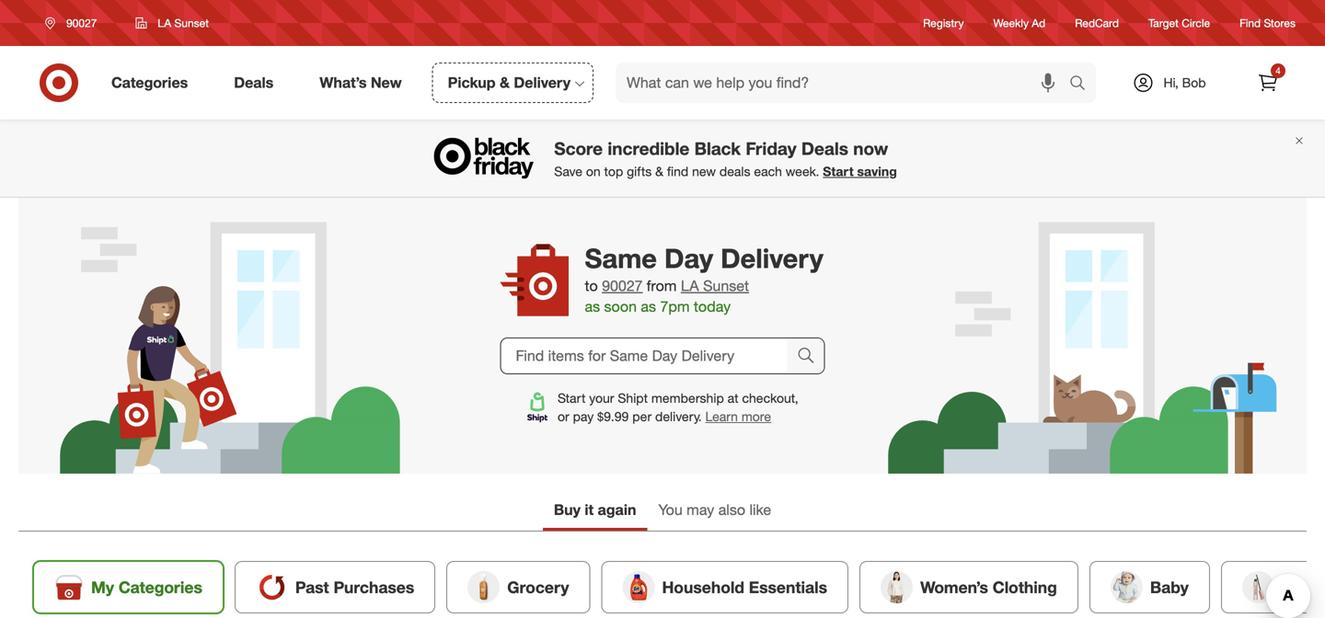 Task type: vqa. For each thing, say whether or not it's contained in the screenshot.
SE
no



Task type: describe. For each thing, give the bounding box(es) containing it.
grocery
[[507, 578, 569, 597]]

beaut button
[[1221, 561, 1325, 614]]

each
[[754, 164, 782, 180]]

ad
[[1032, 16, 1046, 30]]

0 horizontal spatial deals
[[234, 74, 274, 92]]

stores
[[1264, 16, 1296, 30]]

baby button
[[1090, 561, 1210, 614]]

top
[[604, 164, 623, 180]]

la sunset button
[[124, 6, 221, 40]]

search button
[[1061, 63, 1105, 107]]

past purchases button
[[235, 561, 436, 614]]

pickup & delivery
[[448, 74, 571, 92]]

target circle
[[1149, 16, 1210, 30]]

beaut
[[1282, 578, 1325, 597]]

find stores link
[[1240, 15, 1296, 31]]

weekly ad
[[994, 16, 1046, 30]]

baby
[[1150, 578, 1189, 597]]

again
[[598, 501, 636, 519]]

score
[[554, 138, 603, 159]]

find
[[667, 164, 689, 180]]

start your shipt membership at checkout, or pay $9.99 per delivery.
[[558, 390, 799, 425]]

weekly
[[994, 16, 1029, 30]]

1 as from the left
[[585, 298, 600, 316]]

day
[[664, 242, 713, 275]]

household
[[662, 578, 745, 597]]

deals inside score incredible black friday deals now save on top gifts & find new deals each week. start saving
[[802, 138, 849, 159]]

delivery for day
[[721, 242, 824, 275]]

2 as from the left
[[641, 298, 656, 316]]

at
[[728, 390, 739, 406]]

black
[[695, 138, 741, 159]]

la sunset button
[[681, 275, 749, 296]]

saving
[[857, 164, 897, 180]]

hi,
[[1164, 75, 1179, 91]]

women's
[[920, 578, 988, 597]]

delivery.
[[655, 409, 702, 425]]

learn
[[706, 409, 738, 425]]

save
[[554, 164, 583, 180]]

you may also like
[[659, 501, 771, 519]]

registry link
[[923, 15, 964, 31]]

past purchases
[[295, 578, 414, 597]]

deals
[[720, 164, 751, 180]]

& inside score incredible black friday deals now save on top gifts & find new deals each week. start saving
[[655, 164, 664, 180]]

find
[[1240, 16, 1261, 30]]

on
[[586, 164, 601, 180]]

essentials
[[749, 578, 828, 597]]

buy it again
[[554, 501, 636, 519]]

learn more button
[[706, 408, 771, 426]]

90027 inside same day delivery to 90027 from la sunset as soon as 7pm today
[[602, 277, 643, 295]]

start inside score incredible black friday deals now save on top gifts & find new deals each week. start saving
[[823, 164, 854, 180]]

start inside start your shipt membership at checkout, or pay $9.99 per delivery.
[[558, 390, 586, 406]]

categories inside button
[[119, 578, 202, 597]]

la inside same day delivery to 90027 from la sunset as soon as 7pm today
[[681, 277, 699, 295]]

What can we help you find? suggestions appear below search field
[[616, 63, 1074, 103]]

bob
[[1182, 75, 1206, 91]]

0 vertical spatial categories
[[111, 74, 188, 92]]

redcard link
[[1075, 15, 1119, 31]]

my categories button
[[33, 561, 224, 614]]

weekly ad link
[[994, 15, 1046, 31]]

household essentials
[[662, 578, 828, 597]]

pay
[[573, 409, 594, 425]]

circle
[[1182, 16, 1210, 30]]

sunset inside same day delivery to 90027 from la sunset as soon as 7pm today
[[703, 277, 749, 295]]

what's new
[[320, 74, 402, 92]]

shipt
[[618, 390, 648, 406]]

per
[[633, 409, 652, 425]]

checkout,
[[742, 390, 799, 406]]

clothing
[[993, 578, 1057, 597]]

la inside dropdown button
[[158, 16, 171, 30]]

90027 inside dropdown button
[[66, 16, 97, 30]]

registry
[[923, 16, 964, 30]]

or
[[558, 409, 569, 425]]

target
[[1149, 16, 1179, 30]]

may
[[687, 501, 714, 519]]

score incredible black friday deals now save on top gifts & find new deals each week. start saving
[[554, 138, 897, 180]]

like
[[750, 501, 771, 519]]

target circle link
[[1149, 15, 1210, 31]]

week.
[[786, 164, 820, 180]]

incredible
[[608, 138, 690, 159]]

grocery button
[[447, 561, 590, 614]]

from
[[647, 277, 677, 295]]

women's clothing button
[[860, 561, 1079, 614]]

pickup
[[448, 74, 496, 92]]



Task type: locate. For each thing, give the bounding box(es) containing it.
soon
[[604, 298, 637, 316]]

la sunset
[[158, 16, 209, 30]]

categories down la sunset dropdown button
[[111, 74, 188, 92]]

it
[[585, 501, 594, 519]]

delivery inside same day delivery to 90027 from la sunset as soon as 7pm today
[[721, 242, 824, 275]]

la up categories link
[[158, 16, 171, 30]]

1 horizontal spatial &
[[655, 164, 664, 180]]

0 vertical spatial delivery
[[514, 74, 571, 92]]

Find items for Same Day Delivery search field
[[501, 339, 787, 374]]

same day delivery to 90027 from la sunset as soon as 7pm today
[[585, 242, 824, 316]]

1 vertical spatial categories
[[119, 578, 202, 597]]

categories
[[111, 74, 188, 92], [119, 578, 202, 597]]

deals link
[[218, 63, 297, 103]]

delivery
[[514, 74, 571, 92], [721, 242, 824, 275]]

0 vertical spatial deals
[[234, 74, 274, 92]]

more
[[742, 409, 771, 425]]

friday
[[746, 138, 797, 159]]

as down to
[[585, 298, 600, 316]]

also
[[719, 501, 746, 519]]

0 horizontal spatial delivery
[[514, 74, 571, 92]]

learn more
[[706, 409, 771, 425]]

1 vertical spatial deals
[[802, 138, 849, 159]]

today
[[694, 298, 731, 316]]

& right pickup
[[500, 74, 510, 92]]

sunset inside dropdown button
[[174, 16, 209, 30]]

0 horizontal spatial sunset
[[174, 16, 209, 30]]

membership
[[652, 390, 724, 406]]

1 horizontal spatial sunset
[[703, 277, 749, 295]]

as down the from on the top of page
[[641, 298, 656, 316]]

sunset up categories link
[[174, 16, 209, 30]]

to
[[585, 277, 598, 295]]

0 vertical spatial sunset
[[174, 16, 209, 30]]

my categories
[[91, 578, 202, 597]]

deals
[[234, 74, 274, 92], [802, 138, 849, 159]]

0 vertical spatial start
[[823, 164, 854, 180]]

1 vertical spatial delivery
[[721, 242, 824, 275]]

household essentials button
[[602, 561, 849, 614]]

4
[[1276, 65, 1281, 76]]

7pm
[[660, 298, 690, 316]]

0 horizontal spatial &
[[500, 74, 510, 92]]

new
[[371, 74, 402, 92]]

1 vertical spatial la
[[681, 277, 699, 295]]

& left find
[[655, 164, 664, 180]]

0 vertical spatial la
[[158, 16, 171, 30]]

delivery for &
[[514, 74, 571, 92]]

as
[[585, 298, 600, 316], [641, 298, 656, 316]]

same
[[585, 242, 657, 275]]

my
[[91, 578, 114, 597]]

1 horizontal spatial start
[[823, 164, 854, 180]]

0 horizontal spatial as
[[585, 298, 600, 316]]

90027 up soon
[[602, 277, 643, 295]]

1 vertical spatial &
[[655, 164, 664, 180]]

deals left what's
[[234, 74, 274, 92]]

pickup & delivery link
[[432, 63, 594, 103]]

0 horizontal spatial start
[[558, 390, 586, 406]]

1 horizontal spatial la
[[681, 277, 699, 295]]

la up 7pm
[[681, 277, 699, 295]]

90027 button
[[602, 275, 643, 296]]

hi, bob
[[1164, 75, 1206, 91]]

$9.99
[[597, 409, 629, 425]]

0 vertical spatial &
[[500, 74, 510, 92]]

new
[[692, 164, 716, 180]]

start
[[823, 164, 854, 180], [558, 390, 586, 406]]

sunset up today
[[703, 277, 749, 295]]

1 horizontal spatial deals
[[802, 138, 849, 159]]

categories right the my on the left
[[119, 578, 202, 597]]

1 vertical spatial 90027
[[602, 277, 643, 295]]

1 vertical spatial start
[[558, 390, 586, 406]]

0 horizontal spatial 90027
[[66, 16, 97, 30]]

buy it again link
[[543, 492, 647, 531]]

1 horizontal spatial 90027
[[602, 277, 643, 295]]

search
[[1061, 76, 1105, 93]]

0 horizontal spatial la
[[158, 16, 171, 30]]

4 link
[[1248, 63, 1289, 103]]

now
[[853, 138, 888, 159]]

delivery right pickup
[[514, 74, 571, 92]]

sunset
[[174, 16, 209, 30], [703, 277, 749, 295]]

1 vertical spatial sunset
[[703, 277, 749, 295]]

1 horizontal spatial as
[[641, 298, 656, 316]]

women's clothing
[[920, 578, 1057, 597]]

categories link
[[96, 63, 211, 103]]

gifts
[[627, 164, 652, 180]]

you
[[659, 501, 683, 519]]

la
[[158, 16, 171, 30], [681, 277, 699, 295]]

what's new link
[[304, 63, 425, 103]]

what's
[[320, 74, 367, 92]]

start right week.
[[823, 164, 854, 180]]

buy
[[554, 501, 581, 519]]

your
[[589, 390, 614, 406]]

redcard
[[1075, 16, 1119, 30]]

0 vertical spatial 90027
[[66, 16, 97, 30]]

delivery up la sunset button
[[721, 242, 824, 275]]

90027 left la sunset dropdown button
[[66, 16, 97, 30]]

deals up week.
[[802, 138, 849, 159]]

start up or
[[558, 390, 586, 406]]

1 horizontal spatial delivery
[[721, 242, 824, 275]]

purchases
[[334, 578, 414, 597]]



